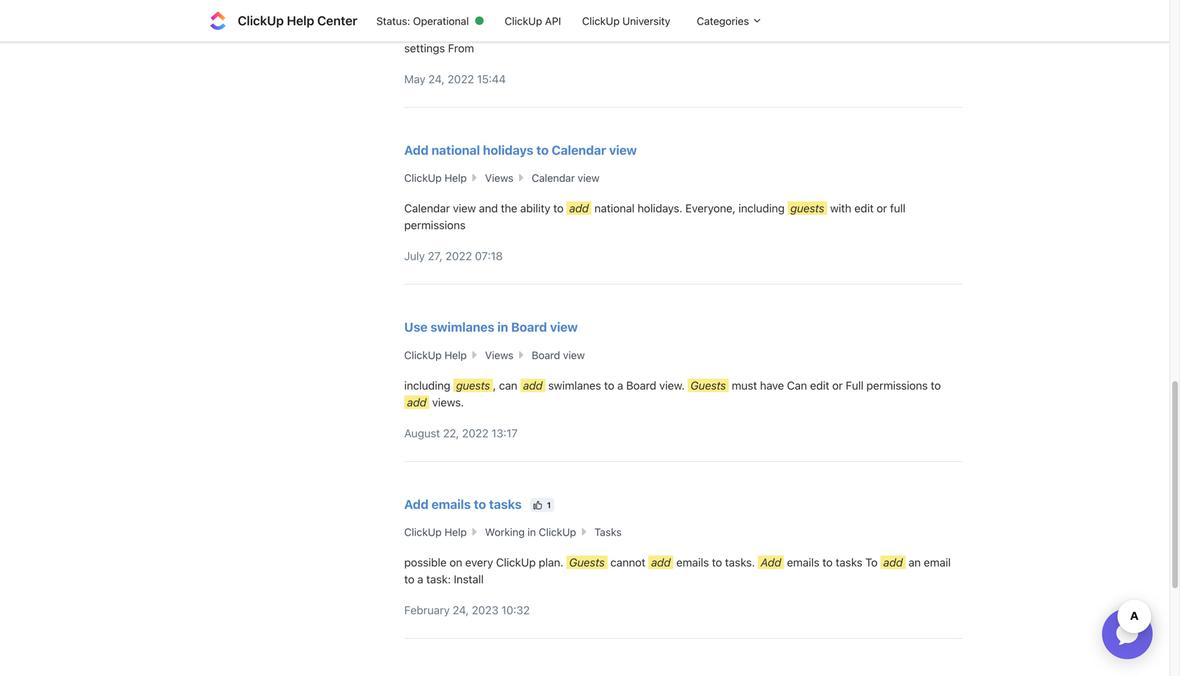 Task type: describe. For each thing, give the bounding box(es) containing it.
task:
[[426, 573, 451, 586]]

time tracked, add /remove tags, or create views icons to enable or disable features for each settings from
[[404, 24, 879, 55]]

may
[[404, 72, 426, 86]]

add right "to"
[[884, 556, 903, 569]]

working
[[485, 526, 525, 539]]

calendar view
[[532, 172, 600, 184]]

0 vertical spatial including
[[739, 202, 785, 215]]

0 vertical spatial swimlanes
[[431, 320, 495, 335]]

february
[[404, 604, 450, 617]]

to inside an email to a task: install
[[404, 573, 415, 586]]

clickup university link
[[572, 8, 681, 34]]

categories
[[697, 15, 752, 27]]

features
[[790, 24, 832, 38]]

use swimlanes in board view
[[404, 320, 578, 335]]

ability
[[520, 202, 551, 215]]

possible
[[404, 556, 447, 569]]

0 vertical spatial tasks
[[489, 497, 522, 512]]

for
[[835, 24, 849, 38]]

1 horizontal spatial tasks
[[836, 556, 863, 569]]

swimlanes inside including guests , can add swimlanes to a board view. guests must have can edit or full permissions to add views.
[[548, 379, 601, 392]]

august
[[404, 427, 440, 440]]

2 horizontal spatial emails
[[787, 556, 820, 569]]

clickup help center link
[[207, 9, 366, 32]]

clickup help link for swimlanes
[[404, 349, 467, 361]]

0 vertical spatial calendar
[[552, 142, 606, 158]]

including guests , can add swimlanes to a board view. guests must have can edit or full permissions to add views.
[[404, 379, 941, 409]]

board inside including guests , can add swimlanes to a board view. guests must have can edit or full permissions to add views.
[[626, 379, 657, 392]]

3 clickup help link from the top
[[404, 526, 467, 539]]

1 vertical spatial in
[[528, 526, 536, 539]]

working in clickup
[[485, 526, 576, 539]]

1 vertical spatial guests
[[569, 556, 605, 569]]

enable
[[700, 24, 734, 38]]

0 vertical spatial 2022
[[448, 72, 474, 86]]

views for holidays
[[485, 172, 514, 184]]

with edit or full permissions
[[404, 202, 906, 232]]

2023
[[472, 604, 499, 617]]

icons
[[657, 24, 684, 38]]

view.
[[659, 379, 685, 392]]

api
[[545, 15, 561, 27]]

guests inside including guests , can add swimlanes to a board view. guests must have can edit or full permissions to add views.
[[456, 379, 490, 392]]

permissions inside with edit or full permissions
[[404, 219, 466, 232]]

add emails to tasks link
[[404, 497, 525, 512]]

may 24, 2022 15:44
[[404, 72, 506, 86]]

tracked,
[[432, 24, 474, 38]]

/remove
[[503, 24, 544, 38]]

27,
[[428, 249, 443, 263]]

1 horizontal spatial or
[[737, 24, 748, 38]]

july 27, 2022 07:18
[[404, 249, 503, 263]]

2022 for national
[[446, 249, 472, 263]]

each
[[852, 24, 876, 38]]

calendar for calendar view and the ability to add national holidays. everyone, including guests
[[404, 202, 450, 215]]

time
[[404, 24, 429, 38]]

holidays
[[483, 142, 534, 158]]

use
[[404, 320, 428, 335]]

3 clickup help from the top
[[404, 526, 467, 539]]

a inside including guests , can add swimlanes to a board view. guests must have can edit or full permissions to add views.
[[617, 379, 623, 392]]

13:17
[[492, 427, 518, 440]]

use swimlanes in board view link
[[404, 320, 578, 335]]

,
[[493, 379, 496, 392]]

status:
[[376, 15, 410, 27]]

disable
[[750, 24, 787, 38]]

help for calendar view and the ability to
[[445, 172, 467, 184]]

status: operational
[[376, 15, 469, 27]]

edit
[[855, 202, 874, 215]]

clickup university
[[582, 15, 671, 27]]

every
[[465, 556, 493, 569]]

must
[[732, 379, 757, 392]]

full
[[890, 202, 906, 215]]

add national holidays to calendar view
[[404, 142, 637, 158]]

with
[[830, 202, 852, 215]]

cannot
[[611, 556, 646, 569]]

1
[[545, 500, 551, 510]]

holidays.
[[638, 202, 683, 215]]

everyone,
[[686, 202, 736, 215]]

tasks link
[[595, 526, 622, 539]]

install
[[454, 573, 484, 586]]

view for board view
[[563, 349, 585, 361]]

possible on every clickup plan. guests cannot add emails to tasks. add emails to tasks to add
[[404, 556, 903, 569]]

to inside time tracked, add /remove tags, or create views icons to enable or disable features for each settings from
[[687, 24, 697, 38]]

0 horizontal spatial or
[[575, 24, 586, 38]]

calendar view link
[[532, 172, 600, 184]]

permissions inside including guests , can add swimlanes to a board view. guests must have can edit or full permissions to add views.
[[867, 379, 928, 392]]

view for calendar view
[[578, 172, 600, 184]]

an
[[909, 556, 921, 569]]

plan.
[[539, 556, 564, 569]]

working in clickup link
[[485, 526, 576, 539]]

tags,
[[547, 24, 572, 38]]

views.
[[432, 396, 464, 409]]

a inside an email to a task: install
[[417, 573, 423, 586]]

february 24, 2023 10:32
[[404, 604, 530, 617]]

1 vertical spatial board
[[532, 349, 560, 361]]



Task type: vqa. For each thing, say whether or not it's contained in the screenshot.
"sharing."
no



Task type: locate. For each thing, give the bounding box(es) containing it.
clickup help link for national
[[404, 172, 467, 184]]

to
[[866, 556, 878, 569]]

views
[[625, 24, 654, 38]]

add right can
[[523, 379, 543, 392]]

1 vertical spatial 24,
[[453, 604, 469, 617]]

24, for february
[[453, 604, 469, 617]]

1 vertical spatial guests
[[456, 379, 490, 392]]

emails
[[432, 497, 471, 512], [677, 556, 709, 569], [787, 556, 820, 569]]

0 vertical spatial in
[[497, 320, 508, 335]]

can
[[499, 379, 518, 392]]

permissions up "27,"
[[404, 219, 466, 232]]

add emails to tasks
[[404, 497, 525, 512]]

22,
[[443, 427, 459, 440]]

clickup help for swimlanes
[[404, 349, 467, 361]]

add right cannot
[[651, 556, 671, 569]]

24, left 2023
[[453, 604, 469, 617]]

create
[[589, 24, 622, 38]]

1 vertical spatial permissions
[[867, 379, 928, 392]]

including
[[739, 202, 785, 215], [404, 379, 450, 392]]

calendar up calendar view link
[[552, 142, 606, 158]]

on
[[450, 556, 462, 569]]

views down use swimlanes in board view
[[485, 349, 514, 361]]

2022
[[448, 72, 474, 86], [446, 249, 472, 263], [462, 427, 489, 440]]

24, right may
[[429, 72, 445, 86]]

1 horizontal spatial permissions
[[867, 379, 928, 392]]

calendar
[[552, 142, 606, 158], [532, 172, 575, 184], [404, 202, 450, 215]]

or right tags,
[[575, 24, 586, 38]]

including up views.
[[404, 379, 450, 392]]

the
[[501, 202, 517, 215]]

guests
[[791, 202, 825, 215], [456, 379, 490, 392]]

1 vertical spatial views
[[485, 349, 514, 361]]

calendar up "27,"
[[404, 202, 450, 215]]

settings
[[404, 41, 445, 55]]

or right enable
[[737, 24, 748, 38]]

15:44
[[477, 72, 506, 86]]

1 horizontal spatial emails
[[677, 556, 709, 569]]

add left views.
[[407, 396, 427, 409]]

emails up on
[[432, 497, 471, 512]]

0 vertical spatial views
[[485, 172, 514, 184]]

1 views link from the top
[[485, 172, 514, 184]]

1 vertical spatial 2022
[[446, 249, 472, 263]]

2022 right "27,"
[[446, 249, 472, 263]]

1 vertical spatial including
[[404, 379, 450, 392]]

august 22, 2022 13:17
[[404, 427, 518, 440]]

1 vertical spatial a
[[417, 573, 423, 586]]

0 vertical spatial permissions
[[404, 219, 466, 232]]

email
[[924, 556, 951, 569]]

emails left tasks.
[[677, 556, 709, 569]]

1 clickup help from the top
[[404, 172, 467, 184]]

help
[[287, 13, 314, 28], [445, 172, 467, 184], [445, 349, 467, 361], [445, 526, 467, 539]]

0 horizontal spatial emails
[[432, 497, 471, 512]]

add down calendar view link
[[569, 202, 589, 215]]

swimlanes down board view
[[548, 379, 601, 392]]

add
[[569, 202, 589, 215], [523, 379, 543, 392], [407, 396, 427, 409], [651, 556, 671, 569], [884, 556, 903, 569]]

0 vertical spatial a
[[617, 379, 623, 392]]

tasks.
[[725, 556, 755, 569]]

permissions right or full
[[867, 379, 928, 392]]

2 views from the top
[[485, 349, 514, 361]]

2 clickup help from the top
[[404, 349, 467, 361]]

board up board view link
[[511, 320, 547, 335]]

0 horizontal spatial including
[[404, 379, 450, 392]]

board
[[511, 320, 547, 335], [532, 349, 560, 361], [626, 379, 657, 392]]

guests left must
[[691, 379, 726, 392]]

1 vertical spatial swimlanes
[[548, 379, 601, 392]]

views for in
[[485, 349, 514, 361]]

categories button
[[681, 8, 768, 34]]

2 vertical spatial calendar
[[404, 202, 450, 215]]

2 vertical spatial 2022
[[462, 427, 489, 440]]

view for calendar view and the ability to add national holidays. everyone, including guests
[[453, 202, 476, 215]]

guests left ,
[[456, 379, 490, 392]]

views link for holidays
[[485, 172, 514, 184]]

2 views link from the top
[[485, 349, 514, 361]]

1 horizontal spatial guests
[[791, 202, 825, 215]]

national
[[432, 142, 480, 158], [595, 202, 635, 215]]

2 vertical spatial clickup help
[[404, 526, 467, 539]]

1 clickup help link from the top
[[404, 172, 467, 184]]

views down holidays
[[485, 172, 514, 184]]

guests
[[691, 379, 726, 392], [569, 556, 605, 569]]

0 vertical spatial views link
[[485, 172, 514, 184]]

a left view. at the bottom of page
[[617, 379, 623, 392]]

1 horizontal spatial including
[[739, 202, 785, 215]]

1 vertical spatial clickup help link
[[404, 349, 467, 361]]

0 vertical spatial board
[[511, 320, 547, 335]]

including right everyone,
[[739, 202, 785, 215]]

clickup help for national
[[404, 172, 467, 184]]

or left full
[[877, 202, 887, 215]]

center
[[317, 13, 358, 28]]

1 vertical spatial national
[[595, 202, 635, 215]]

national left the holidays. at right
[[595, 202, 635, 215]]

board down use swimlanes in board view link on the left top of page
[[532, 349, 560, 361]]

board view link
[[532, 349, 585, 361]]

including inside including guests , can add swimlanes to a board view. guests must have can edit or full permissions to add views.
[[404, 379, 450, 392]]

1 horizontal spatial guests
[[691, 379, 726, 392]]

2 vertical spatial clickup help link
[[404, 526, 467, 539]]

0 horizontal spatial guests
[[569, 556, 605, 569]]

board left view. at the bottom of page
[[626, 379, 657, 392]]

a down possible
[[417, 573, 423, 586]]

have can edit
[[760, 379, 830, 392]]

1 horizontal spatial in
[[528, 526, 536, 539]]

1 vertical spatial tasks
[[836, 556, 863, 569]]

in right working
[[528, 526, 536, 539]]

clickup api link
[[494, 8, 572, 34]]

calendar for calendar view
[[532, 172, 575, 184]]

10:32
[[502, 604, 530, 617]]

2 horizontal spatial or
[[877, 202, 887, 215]]

0 horizontal spatial national
[[432, 142, 480, 158]]

tasks left "to"
[[836, 556, 863, 569]]

add national holidays to calendar view link
[[404, 142, 637, 158]]

1 vertical spatial calendar
[[532, 172, 575, 184]]

add inside time tracked, add /remove tags, or create views icons to enable or disable features for each settings from
[[480, 24, 500, 38]]

0 vertical spatial guests
[[791, 202, 825, 215]]

0 vertical spatial clickup help link
[[404, 172, 467, 184]]

help for including
[[445, 349, 467, 361]]

help for possible on every clickup plan.
[[445, 526, 467, 539]]

0 horizontal spatial in
[[497, 320, 508, 335]]

24, for may
[[429, 72, 445, 86]]

0 horizontal spatial 24,
[[429, 72, 445, 86]]

1 vertical spatial views link
[[485, 349, 514, 361]]

0 vertical spatial guests
[[691, 379, 726, 392]]

views link down holidays
[[485, 172, 514, 184]]

guests right plan.
[[569, 556, 605, 569]]

tasks
[[489, 497, 522, 512], [836, 556, 863, 569]]

in up can
[[497, 320, 508, 335]]

tasks up working
[[489, 497, 522, 512]]

2 clickup help link from the top
[[404, 349, 467, 361]]

emails right tasks.
[[787, 556, 820, 569]]

clickup help center
[[238, 13, 358, 28]]

0 vertical spatial 24,
[[429, 72, 445, 86]]

2 vertical spatial board
[[626, 379, 657, 392]]

application
[[1085, 592, 1170, 677]]

07:18
[[475, 249, 503, 263]]

or full
[[833, 379, 864, 392]]

permissions
[[404, 219, 466, 232], [867, 379, 928, 392]]

tasks
[[595, 526, 622, 539]]

national left holidays
[[432, 142, 480, 158]]

clickup api
[[505, 15, 561, 27]]

view
[[609, 142, 637, 158], [578, 172, 600, 184], [453, 202, 476, 215], [550, 320, 578, 335], [563, 349, 585, 361]]

to
[[687, 24, 697, 38], [537, 142, 549, 158], [554, 202, 564, 215], [604, 379, 614, 392], [931, 379, 941, 392], [474, 497, 486, 512], [712, 556, 722, 569], [823, 556, 833, 569], [404, 573, 415, 586]]

board view
[[532, 349, 585, 361]]

1 horizontal spatial a
[[617, 379, 623, 392]]

calendar up ability at left
[[532, 172, 575, 184]]

2022 left '15:44'
[[448, 72, 474, 86]]

guests inside including guests , can add swimlanes to a board view. guests must have can edit or full permissions to add views.
[[691, 379, 726, 392]]

or inside with edit or full permissions
[[877, 202, 887, 215]]

an email to a task: install
[[404, 556, 951, 586]]

0 vertical spatial national
[[432, 142, 480, 158]]

1 vertical spatial clickup help
[[404, 349, 467, 361]]

2022 right '22,'
[[462, 427, 489, 440]]

0 horizontal spatial a
[[417, 573, 423, 586]]

in
[[497, 320, 508, 335], [528, 526, 536, 539]]

1 views from the top
[[485, 172, 514, 184]]

clickup help help center home page image
[[207, 9, 229, 32]]

views link for in
[[485, 349, 514, 361]]

swimlanes right use
[[431, 320, 495, 335]]

2022 for swimlanes
[[462, 427, 489, 440]]

views link
[[485, 172, 514, 184], [485, 349, 514, 361]]

guests left with
[[791, 202, 825, 215]]

calendar view and the ability to add national holidays. everyone, including guests
[[404, 202, 825, 215]]

0 vertical spatial clickup help
[[404, 172, 467, 184]]

0 horizontal spatial tasks
[[489, 497, 522, 512]]

0 horizontal spatial permissions
[[404, 219, 466, 232]]

24,
[[429, 72, 445, 86], [453, 604, 469, 617]]

operational
[[413, 15, 469, 27]]

add
[[480, 24, 500, 38], [404, 142, 429, 158], [404, 497, 429, 512], [761, 556, 781, 569]]

university
[[623, 15, 671, 27]]

1 horizontal spatial national
[[595, 202, 635, 215]]

0 horizontal spatial swimlanes
[[431, 320, 495, 335]]

0 horizontal spatial guests
[[456, 379, 490, 392]]

1 horizontal spatial 24,
[[453, 604, 469, 617]]

and
[[479, 202, 498, 215]]

july
[[404, 249, 425, 263]]

from
[[448, 41, 474, 55]]

1 horizontal spatial swimlanes
[[548, 379, 601, 392]]

swimlanes
[[431, 320, 495, 335], [548, 379, 601, 392]]

views link down use swimlanes in board view
[[485, 349, 514, 361]]



